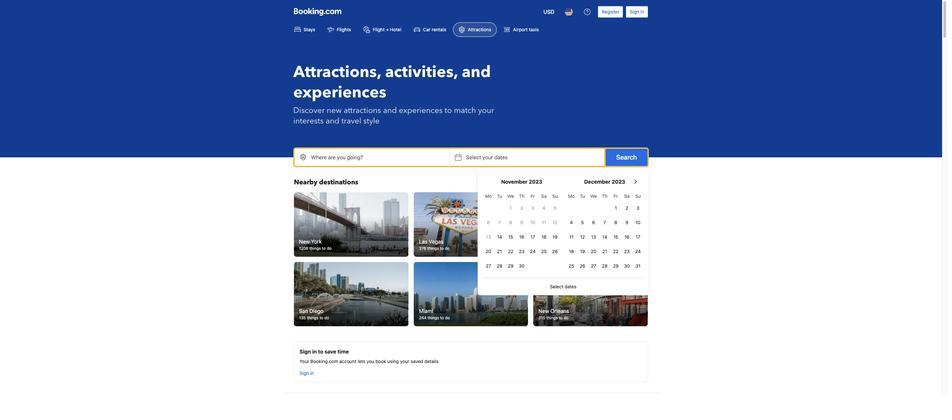 Task type: locate. For each thing, give the bounding box(es) containing it.
do right 244
[[445, 316, 450, 320]]

sign in link down your
[[297, 368, 317, 379]]

sa up 2 option
[[624, 193, 630, 199]]

0 horizontal spatial th
[[519, 193, 525, 199]]

3 right '2' checkbox
[[532, 205, 534, 211]]

19 November 2023 checkbox
[[550, 231, 561, 244]]

car
[[423, 27, 431, 32]]

1 horizontal spatial mo
[[568, 193, 575, 199]]

things down orleans
[[547, 316, 558, 320]]

1 inside checkbox
[[510, 205, 512, 211]]

las vegas 376 things to do
[[419, 239, 450, 251]]

6 right 5 checkbox
[[592, 220, 595, 225]]

0 horizontal spatial we
[[507, 193, 514, 199]]

1 2023 from the left
[[529, 179, 542, 185]]

1 tu from the left
[[497, 193, 502, 199]]

13 December 2023 checkbox
[[588, 231, 599, 244]]

to down diego
[[320, 316, 324, 320]]

23 right 22 option on the bottom of page
[[624, 249, 630, 254]]

0 horizontal spatial 18
[[542, 234, 547, 240]]

19 December 2023 checkbox
[[577, 245, 588, 258]]

4 for the 4 option
[[570, 220, 573, 225]]

17
[[531, 234, 535, 240], [636, 234, 641, 240]]

1 horizontal spatial su
[[635, 193, 641, 199]]

3 December 2023 checkbox
[[633, 202, 644, 215]]

dates down 25 december 2023 'checkbox'
[[565, 284, 577, 289]]

do for key west
[[564, 246, 568, 251]]

7 November 2023 checkbox
[[494, 216, 505, 229]]

sign in
[[630, 9, 644, 14], [300, 371, 314, 376]]

1 8 from the left
[[509, 220, 512, 225]]

2 6 from the left
[[592, 220, 595, 225]]

13 inside "checkbox"
[[591, 234, 596, 240]]

fr
[[531, 193, 535, 199], [614, 193, 618, 199]]

0 horizontal spatial 10
[[531, 220, 536, 225]]

0 vertical spatial select
[[466, 154, 481, 160]]

0 vertical spatial dates
[[495, 154, 508, 160]]

11 for 11 december 2023 option on the right
[[570, 234, 574, 240]]

1 vertical spatial your
[[483, 154, 493, 160]]

9 inside option
[[520, 220, 523, 225]]

18
[[542, 234, 547, 240], [569, 249, 574, 254]]

1 vertical spatial 26
[[580, 263, 586, 269]]

we for december
[[590, 193, 597, 199]]

1 left '2' checkbox
[[510, 205, 512, 211]]

21
[[497, 249, 502, 254], [603, 249, 607, 254]]

13 left 14 checkbox
[[486, 234, 491, 240]]

1 horizontal spatial 15
[[614, 234, 618, 240]]

do right 376
[[445, 246, 450, 251]]

sign in right register
[[630, 9, 644, 14]]

things down diego
[[307, 316, 319, 320]]

2 mo from the left
[[568, 193, 575, 199]]

18 for 18 checkbox
[[569, 249, 574, 254]]

1 th from the left
[[519, 193, 525, 199]]

25 down key
[[541, 249, 547, 254]]

135
[[299, 316, 306, 320]]

0 horizontal spatial 15
[[508, 234, 513, 240]]

17 right 16 november 2023 option
[[531, 234, 535, 240]]

new for new orleans
[[539, 308, 550, 314]]

sign in to save time
[[300, 349, 349, 355]]

1 sa from the left
[[541, 193, 547, 199]]

1 horizontal spatial 12
[[580, 234, 585, 240]]

match
[[454, 105, 476, 116]]

do right 26 option
[[564, 246, 568, 251]]

23 for 23 november 2023 checkbox
[[519, 249, 525, 254]]

1 horizontal spatial 11
[[570, 234, 574, 240]]

things
[[310, 246, 321, 251], [427, 246, 439, 251], [546, 246, 558, 251], [307, 316, 319, 320], [428, 316, 439, 320], [547, 316, 558, 320]]

17 November 2023 checkbox
[[527, 231, 539, 244]]

1 vertical spatial sign
[[300, 349, 311, 355]]

28 right "27 december 2023" 'option'
[[602, 263, 608, 269]]

we for november
[[507, 193, 514, 199]]

do for new orleans
[[564, 316, 569, 320]]

miami image
[[414, 262, 528, 326]]

taxis
[[529, 27, 539, 32]]

1 21 from the left
[[497, 249, 502, 254]]

select for select dates
[[550, 284, 564, 289]]

21 right 20 'option'
[[497, 249, 502, 254]]

16 for 16 checkbox
[[625, 234, 630, 240]]

register link
[[598, 6, 624, 18]]

4 left 5 checkbox
[[570, 220, 573, 225]]

do inside new york 1208 things to do
[[327, 246, 332, 251]]

1 horizontal spatial experiences
[[399, 105, 443, 116]]

16 inside option
[[519, 234, 524, 240]]

31 December 2023 checkbox
[[633, 259, 644, 273]]

0 vertical spatial 18
[[542, 234, 547, 240]]

25 inside 25 december 2023 'checkbox'
[[569, 263, 574, 269]]

things inside "miami 244 things to do"
[[428, 316, 439, 320]]

do right 135
[[325, 316, 329, 320]]

0 horizontal spatial 26
[[552, 249, 558, 254]]

things inside new orleans 315 things to do
[[547, 316, 558, 320]]

3
[[532, 205, 534, 211], [637, 205, 640, 211]]

18 inside option
[[542, 234, 547, 240]]

1 fr from the left
[[531, 193, 535, 199]]

25 November 2023 checkbox
[[539, 245, 550, 258]]

1208
[[299, 246, 309, 251]]

8 left the '9 november 2023' option
[[509, 220, 512, 225]]

0 vertical spatial sign
[[630, 9, 639, 14]]

0 horizontal spatial 14
[[497, 234, 502, 240]]

12 November 2023 checkbox
[[550, 216, 561, 229]]

12 inside option
[[553, 220, 558, 225]]

25
[[541, 249, 547, 254], [569, 263, 574, 269]]

5 November 2023 checkbox
[[550, 202, 561, 215]]

2 9 from the left
[[626, 220, 629, 225]]

2 16 from the left
[[625, 234, 630, 240]]

we up 1 checkbox
[[507, 193, 514, 199]]

2 30 from the left
[[624, 263, 630, 269]]

you
[[367, 359, 374, 364]]

new up 1208
[[299, 239, 310, 245]]

7 right 6 december 2023 checkbox
[[604, 220, 606, 225]]

24 left 118
[[530, 249, 536, 254]]

3 for november 2023
[[532, 205, 534, 211]]

16
[[519, 234, 524, 240], [625, 234, 630, 240]]

1 November 2023 checkbox
[[505, 202, 516, 215]]

29 inside 29 "option"
[[613, 263, 619, 269]]

26 for 26 option on the right of the page
[[580, 263, 586, 269]]

1 horizontal spatial 28
[[602, 263, 608, 269]]

7 December 2023 checkbox
[[599, 216, 610, 229]]

1 horizontal spatial dates
[[565, 284, 577, 289]]

0 horizontal spatial mo
[[485, 193, 492, 199]]

1 horizontal spatial sa
[[624, 193, 630, 199]]

sign in down your
[[300, 371, 314, 376]]

2 vertical spatial sign
[[300, 371, 309, 376]]

Where are you going? search field
[[295, 149, 450, 166]]

7 left 8 option
[[498, 220, 501, 225]]

nearby destinations
[[294, 178, 358, 187]]

mo
[[485, 193, 492, 199], [568, 193, 575, 199]]

20 inside 'option'
[[486, 249, 491, 254]]

5 left 6 december 2023 checkbox
[[581, 220, 584, 225]]

15 for the 15 checkbox
[[614, 234, 618, 240]]

0 horizontal spatial grid
[[483, 190, 561, 273]]

attractions
[[344, 105, 381, 116]]

1 vertical spatial select
[[550, 284, 564, 289]]

to right 244
[[440, 316, 444, 320]]

0 horizontal spatial 11
[[542, 220, 546, 225]]

do inside the las vegas 376 things to do
[[445, 246, 450, 251]]

0 horizontal spatial sign in link
[[297, 368, 317, 379]]

13 for '13 december 2023' "checkbox"
[[591, 234, 596, 240]]

0 horizontal spatial 29
[[508, 263, 514, 269]]

time
[[338, 349, 349, 355]]

2 grid from the left
[[566, 190, 644, 273]]

1 horizontal spatial 25
[[569, 263, 574, 269]]

29
[[508, 263, 514, 269], [613, 263, 619, 269]]

0 horizontal spatial 24
[[530, 249, 536, 254]]

0 horizontal spatial 25
[[541, 249, 547, 254]]

in right register
[[641, 9, 644, 14]]

to down orleans
[[559, 316, 563, 320]]

to inside the las vegas 376 things to do
[[440, 246, 444, 251]]

30
[[519, 263, 525, 269], [624, 263, 630, 269]]

6 left 7 november 2023 "option"
[[487, 220, 490, 225]]

15 inside checkbox
[[508, 234, 513, 240]]

27 right 26 option on the right of the page
[[591, 263, 596, 269]]

26 down west
[[552, 249, 558, 254]]

in up booking.com
[[312, 349, 317, 355]]

november 2023
[[501, 179, 542, 185]]

10
[[531, 220, 536, 225], [636, 220, 641, 225]]

1 horizontal spatial 3
[[637, 205, 640, 211]]

25 left 26 option on the right of the page
[[569, 263, 574, 269]]

16 for 16 november 2023 option
[[519, 234, 524, 240]]

activities,
[[385, 61, 458, 83]]

2 2 from the left
[[626, 205, 628, 211]]

new up 315
[[539, 308, 550, 314]]

1 horizontal spatial 20
[[591, 249, 597, 254]]

23 December 2023 checkbox
[[622, 245, 633, 258]]

0 horizontal spatial su
[[552, 193, 558, 199]]

1 vertical spatial experiences
[[399, 105, 443, 116]]

2023 for november 2023
[[529, 179, 542, 185]]

0 horizontal spatial 2
[[521, 205, 523, 211]]

0 horizontal spatial tu
[[497, 193, 502, 199]]

27 December 2023 checkbox
[[588, 259, 599, 273]]

things inside san diego 135 things to do
[[307, 316, 319, 320]]

fr up the 3 option
[[531, 193, 535, 199]]

1 horizontal spatial 24
[[635, 249, 641, 254]]

lets
[[358, 359, 365, 364]]

12
[[553, 220, 558, 225], [580, 234, 585, 240]]

10 left 11 november 2023 checkbox
[[531, 220, 536, 225]]

1 horizontal spatial 21
[[603, 249, 607, 254]]

in down booking.com
[[310, 371, 314, 376]]

7 inside "option"
[[498, 220, 501, 225]]

8
[[509, 220, 512, 225], [615, 220, 617, 225]]

save
[[325, 349, 336, 355]]

rentals
[[432, 27, 446, 32]]

new for new york
[[299, 239, 310, 245]]

2 3 from the left
[[637, 205, 640, 211]]

0 vertical spatial 19
[[553, 234, 558, 240]]

1 17 from the left
[[531, 234, 535, 240]]

experiences
[[293, 82, 387, 103], [399, 105, 443, 116]]

things down west
[[546, 246, 558, 251]]

19 left 20 checkbox
[[580, 249, 585, 254]]

30 right 29 "option"
[[624, 263, 630, 269]]

new orleans image
[[534, 262, 648, 326]]

1 vertical spatial new
[[539, 308, 550, 314]]

22 left 23 december 2023 checkbox at the bottom of page
[[613, 249, 619, 254]]

1 horizontal spatial 19
[[580, 249, 585, 254]]

22 for 22 option on the bottom of page
[[613, 249, 619, 254]]

18 inside checkbox
[[569, 249, 574, 254]]

0 horizontal spatial 5
[[554, 205, 557, 211]]

30 inside checkbox
[[519, 263, 525, 269]]

9 November 2023 checkbox
[[516, 216, 527, 229]]

20 inside checkbox
[[591, 249, 597, 254]]

16 left 17 option
[[519, 234, 524, 240]]

0 horizontal spatial 19
[[553, 234, 558, 240]]

27
[[486, 263, 491, 269], [591, 263, 596, 269]]

sign right register
[[630, 9, 639, 14]]

do inside new orleans 315 things to do
[[564, 316, 569, 320]]

do down orleans
[[564, 316, 569, 320]]

1 27 from the left
[[486, 263, 491, 269]]

13 left 14 december 2023 "option"
[[591, 234, 596, 240]]

1 vertical spatial 25
[[569, 263, 574, 269]]

315
[[539, 316, 546, 320]]

5 right 4 option
[[554, 205, 557, 211]]

to inside new orleans 315 things to do
[[559, 316, 563, 320]]

2 2023 from the left
[[612, 179, 625, 185]]

6 inside checkbox
[[592, 220, 595, 225]]

0 horizontal spatial sa
[[541, 193, 547, 199]]

your
[[478, 105, 494, 116], [483, 154, 493, 160], [400, 359, 410, 364]]

to inside san diego 135 things to do
[[320, 316, 324, 320]]

2 20 from the left
[[591, 249, 597, 254]]

14 left 15 november 2023 checkbox
[[497, 234, 502, 240]]

new inside new york 1208 things to do
[[299, 239, 310, 245]]

2 8 from the left
[[615, 220, 617, 225]]

8 inside option
[[509, 220, 512, 225]]

2 vertical spatial in
[[310, 371, 314, 376]]

0 vertical spatial new
[[299, 239, 310, 245]]

do inside key west 118 things to do
[[564, 246, 568, 251]]

9 for 9 checkbox
[[626, 220, 629, 225]]

1 horizontal spatial 6
[[592, 220, 595, 225]]

2 inside 2 option
[[626, 205, 628, 211]]

2 th from the left
[[602, 193, 608, 199]]

2 27 from the left
[[591, 263, 596, 269]]

2 28 from the left
[[602, 263, 608, 269]]

search button
[[606, 149, 648, 166]]

29 November 2023 checkbox
[[505, 259, 516, 273]]

1 28 from the left
[[497, 263, 503, 269]]

2 December 2023 checkbox
[[622, 202, 633, 215]]

attractions
[[468, 27, 491, 32]]

tu down "november"
[[497, 193, 502, 199]]

fr for november
[[531, 193, 535, 199]]

1 horizontal spatial 26
[[580, 263, 586, 269]]

0 horizontal spatial 30
[[519, 263, 525, 269]]

6 inside option
[[487, 220, 490, 225]]

28 right 27 option
[[497, 263, 503, 269]]

do inside "miami 244 things to do"
[[445, 316, 450, 320]]

1 horizontal spatial and
[[383, 105, 397, 116]]

1 7 from the left
[[498, 220, 501, 225]]

2 15 from the left
[[614, 234, 618, 240]]

0 vertical spatial your
[[478, 105, 494, 116]]

th up '2' checkbox
[[519, 193, 525, 199]]

1 30 from the left
[[519, 263, 525, 269]]

1
[[510, 205, 512, 211], [615, 205, 617, 211]]

th down 'december 2023'
[[602, 193, 608, 199]]

to
[[445, 105, 452, 116], [322, 246, 326, 251], [440, 246, 444, 251], [559, 246, 563, 251], [320, 316, 324, 320], [440, 316, 444, 320], [559, 316, 563, 320], [318, 349, 323, 355]]

11 inside option
[[570, 234, 574, 240]]

11 left 12 december 2023 checkbox
[[570, 234, 574, 240]]

18 right 17 option
[[542, 234, 547, 240]]

new york image
[[294, 192, 409, 257]]

sign up your
[[300, 349, 311, 355]]

select dates
[[550, 284, 577, 289]]

0 horizontal spatial new
[[299, 239, 310, 245]]

0 horizontal spatial 22
[[508, 249, 514, 254]]

5 inside option
[[554, 205, 557, 211]]

0 horizontal spatial select
[[466, 154, 481, 160]]

1 16 from the left
[[519, 234, 524, 240]]

1 2 from the left
[[521, 205, 523, 211]]

0 horizontal spatial 20
[[486, 249, 491, 254]]

11
[[542, 220, 546, 225], [570, 234, 574, 240]]

0 vertical spatial 12
[[553, 220, 558, 225]]

15 right 14 checkbox
[[508, 234, 513, 240]]

3 for december 2023
[[637, 205, 640, 211]]

sign in link
[[626, 6, 648, 18], [297, 368, 317, 379]]

dates
[[495, 154, 508, 160], [565, 284, 577, 289]]

2 22 from the left
[[613, 249, 619, 254]]

2 tu from the left
[[580, 193, 585, 199]]

in
[[641, 9, 644, 14], [312, 349, 317, 355], [310, 371, 314, 376]]

1 20 from the left
[[486, 249, 491, 254]]

22 left 23 november 2023 checkbox
[[508, 249, 514, 254]]

18 November 2023 checkbox
[[539, 231, 550, 244]]

sign in link right the register link
[[626, 6, 648, 18]]

27 inside 'option'
[[591, 263, 596, 269]]

27 inside option
[[486, 263, 491, 269]]

0 vertical spatial 4
[[543, 205, 546, 211]]

7 for 7 november 2023 "option"
[[498, 220, 501, 225]]

tu down the december
[[580, 193, 585, 199]]

2 14 from the left
[[602, 234, 607, 240]]

1 inside option
[[615, 205, 617, 211]]

2023 for december 2023
[[612, 179, 625, 185]]

19
[[553, 234, 558, 240], [580, 249, 585, 254]]

1 horizontal spatial 4
[[570, 220, 573, 225]]

1 horizontal spatial 1
[[615, 205, 617, 211]]

1 horizontal spatial 7
[[604, 220, 606, 225]]

+
[[386, 27, 389, 32]]

to inside new york 1208 things to do
[[322, 246, 326, 251]]

22 inside checkbox
[[508, 249, 514, 254]]

flights link
[[322, 22, 357, 37]]

9 inside checkbox
[[626, 220, 629, 225]]

0 horizontal spatial 3
[[532, 205, 534, 211]]

2 23 from the left
[[624, 249, 630, 254]]

11 for 11 november 2023 checkbox
[[542, 220, 546, 225]]

2 10 from the left
[[636, 220, 641, 225]]

1 13 from the left
[[486, 234, 491, 240]]

saved
[[411, 359, 423, 364]]

1 29 from the left
[[508, 263, 514, 269]]

1 3 from the left
[[532, 205, 534, 211]]

17 December 2023 checkbox
[[633, 231, 644, 244]]

select
[[466, 154, 481, 160], [550, 284, 564, 289]]

9 right 8 checkbox
[[626, 220, 629, 225]]

30 right the 29 option
[[519, 263, 525, 269]]

16 November 2023 checkbox
[[516, 231, 527, 244]]

1 horizontal spatial 5
[[581, 220, 584, 225]]

1 23 from the left
[[519, 249, 525, 254]]

1 9 from the left
[[520, 220, 523, 225]]

21 right 20 checkbox
[[603, 249, 607, 254]]

1 vertical spatial 4
[[570, 220, 573, 225]]

2 fr from the left
[[614, 193, 618, 199]]

22 inside option
[[613, 249, 619, 254]]

2 right 1 checkbox
[[521, 205, 523, 211]]

to left the 'match'
[[445, 105, 452, 116]]

20
[[486, 249, 491, 254], [591, 249, 597, 254]]

mo up 6 option
[[485, 193, 492, 199]]

2 su from the left
[[635, 193, 641, 199]]

1 horizontal spatial new
[[539, 308, 550, 314]]

5 for 5 checkbox
[[581, 220, 584, 225]]

9 right 8 option
[[520, 220, 523, 225]]

1 horizontal spatial fr
[[614, 193, 618, 199]]

2 13 from the left
[[591, 234, 596, 240]]

0 horizontal spatial 23
[[519, 249, 525, 254]]

2 we from the left
[[590, 193, 597, 199]]

do right 1208
[[327, 246, 332, 251]]

car rentals
[[423, 27, 446, 32]]

grid
[[483, 190, 561, 273], [566, 190, 644, 273]]

14 for 14 checkbox
[[497, 234, 502, 240]]

19 right 18 option on the bottom of page
[[553, 234, 558, 240]]

orleans
[[551, 308, 569, 314]]

15 inside checkbox
[[614, 234, 618, 240]]

11 inside checkbox
[[542, 220, 546, 225]]

28 November 2023 checkbox
[[494, 259, 505, 273]]

su up the 3 option
[[635, 193, 641, 199]]

7 inside "option"
[[604, 220, 606, 225]]

12 inside checkbox
[[580, 234, 585, 240]]

17 right 16 checkbox
[[636, 234, 641, 240]]

23
[[519, 249, 525, 254], [624, 249, 630, 254]]

2 21 from the left
[[603, 249, 607, 254]]

25 inside 25 checkbox
[[541, 249, 547, 254]]

17 for 17 december 2023 option
[[636, 234, 641, 240]]

2 17 from the left
[[636, 234, 641, 240]]

do
[[327, 246, 332, 251], [445, 246, 450, 251], [564, 246, 568, 251], [325, 316, 329, 320], [445, 316, 450, 320], [564, 316, 569, 320]]

new inside new orleans 315 things to do
[[539, 308, 550, 314]]

13 inside option
[[486, 234, 491, 240]]

2 inside '2' checkbox
[[521, 205, 523, 211]]

1 1 from the left
[[510, 205, 512, 211]]

sa up 4 option
[[541, 193, 547, 199]]

th
[[519, 193, 525, 199], [602, 193, 608, 199]]

1 vertical spatial sign in
[[300, 371, 314, 376]]

november
[[501, 179, 528, 185]]

1 22 from the left
[[508, 249, 514, 254]]

1 horizontal spatial 29
[[613, 263, 619, 269]]

30 inside option
[[624, 263, 630, 269]]

sa for december 2023
[[624, 193, 630, 199]]

24 December 2023 checkbox
[[633, 245, 644, 258]]

dates up "november"
[[495, 154, 508, 160]]

8 inside checkbox
[[615, 220, 617, 225]]

1 vertical spatial sign in link
[[297, 368, 317, 379]]

12 December 2023 checkbox
[[577, 231, 588, 244]]

key west image
[[534, 192, 648, 257]]

20 left 21 checkbox
[[486, 249, 491, 254]]

6
[[487, 220, 490, 225], [592, 220, 595, 225]]

things down the york at the left
[[310, 246, 321, 251]]

0 horizontal spatial 21
[[497, 249, 502, 254]]

23 inside checkbox
[[519, 249, 525, 254]]

23 inside checkbox
[[624, 249, 630, 254]]

2
[[521, 205, 523, 211], [626, 205, 628, 211]]

14
[[497, 234, 502, 240], [602, 234, 607, 240]]

do inside san diego 135 things to do
[[325, 316, 329, 320]]

mo for november
[[485, 193, 492, 199]]

1 su from the left
[[552, 193, 558, 199]]

san
[[299, 308, 308, 314]]

2 for december
[[626, 205, 628, 211]]

your booking.com account lets you book using your saved details
[[300, 359, 439, 364]]

1 horizontal spatial 23
[[624, 249, 630, 254]]

1 we from the left
[[507, 193, 514, 199]]

do for las vegas
[[445, 246, 450, 251]]

0 horizontal spatial fr
[[531, 193, 535, 199]]

13
[[486, 234, 491, 240], [591, 234, 596, 240]]

0 horizontal spatial 28
[[497, 263, 503, 269]]

1 24 from the left
[[530, 249, 536, 254]]

12 right 11 december 2023 option on the right
[[580, 234, 585, 240]]

10 right 9 checkbox
[[636, 220, 641, 225]]

0 vertical spatial in
[[641, 9, 644, 14]]

fr up 1 option
[[614, 193, 618, 199]]

16 right the 15 checkbox
[[625, 234, 630, 240]]

1 10 from the left
[[531, 220, 536, 225]]

27 left 28 option
[[486, 263, 491, 269]]

2 7 from the left
[[604, 220, 606, 225]]

1 grid from the left
[[483, 190, 561, 273]]

1 left 2 option
[[615, 205, 617, 211]]

1 horizontal spatial 27
[[591, 263, 596, 269]]

16 inside checkbox
[[625, 234, 630, 240]]

usd button
[[540, 4, 559, 20]]

11 right 10 option
[[542, 220, 546, 225]]

14 left the 15 checkbox
[[602, 234, 607, 240]]

su
[[552, 193, 558, 199], [635, 193, 641, 199]]

1 for november
[[510, 205, 512, 211]]

new orleans 315 things to do
[[539, 308, 569, 320]]

1 for december
[[615, 205, 617, 211]]

0 horizontal spatial dates
[[495, 154, 508, 160]]

0 vertical spatial sign in
[[630, 9, 644, 14]]

0 horizontal spatial 27
[[486, 263, 491, 269]]

1 horizontal spatial we
[[590, 193, 597, 199]]

sign down your
[[300, 371, 309, 376]]

key west 118 things to do
[[539, 239, 568, 251]]

9 for the '9 november 2023' option
[[520, 220, 523, 225]]

1 6 from the left
[[487, 220, 490, 225]]

2023
[[529, 179, 542, 185], [612, 179, 625, 185]]

1 horizontal spatial 2
[[626, 205, 628, 211]]

1 horizontal spatial 2023
[[612, 179, 625, 185]]

5 December 2023 checkbox
[[577, 216, 588, 229]]

5 inside checkbox
[[581, 220, 584, 225]]

stays
[[304, 27, 315, 32]]

0 horizontal spatial 6
[[487, 220, 490, 225]]

1 horizontal spatial 8
[[615, 220, 617, 225]]

1 horizontal spatial 16
[[625, 234, 630, 240]]

things inside the las vegas 376 things to do
[[427, 246, 439, 251]]

13 for the 13 november 2023 option
[[486, 234, 491, 240]]

24 right 23 december 2023 checkbox at the bottom of page
[[635, 249, 641, 254]]

su up 5 november 2023 option
[[552, 193, 558, 199]]

fr for december
[[614, 193, 618, 199]]

2 November 2023 checkbox
[[516, 202, 527, 215]]

15 right 14 december 2023 "option"
[[614, 234, 618, 240]]

1 14 from the left
[[497, 234, 502, 240]]

to right 1208
[[322, 246, 326, 251]]

21 November 2023 checkbox
[[494, 245, 505, 258]]

2023 right the december
[[612, 179, 625, 185]]

things down miami
[[428, 316, 439, 320]]

376
[[419, 246, 426, 251]]

1 15 from the left
[[508, 234, 513, 240]]

24 for 24 option
[[635, 249, 641, 254]]

things inside key west 118 things to do
[[546, 246, 558, 251]]

2 1 from the left
[[615, 205, 617, 211]]

we
[[507, 193, 514, 199], [590, 193, 597, 199]]

0 vertical spatial 26
[[552, 249, 558, 254]]

18 December 2023 checkbox
[[566, 245, 577, 258]]

0 horizontal spatial 4
[[543, 205, 546, 211]]

book
[[376, 359, 386, 364]]

1 horizontal spatial tu
[[580, 193, 585, 199]]

1 mo from the left
[[485, 193, 492, 199]]

26 for 26 option
[[552, 249, 558, 254]]

things for key west
[[546, 246, 558, 251]]

0 vertical spatial 11
[[542, 220, 546, 225]]

0 horizontal spatial 7
[[498, 220, 501, 225]]

2 24 from the left
[[635, 249, 641, 254]]

18 for 18 option on the bottom of page
[[542, 234, 547, 240]]

to down west
[[559, 246, 563, 251]]

29 inside option
[[508, 263, 514, 269]]

2 29 from the left
[[613, 263, 619, 269]]

1 horizontal spatial 14
[[602, 234, 607, 240]]

14 inside checkbox
[[497, 234, 502, 240]]

28 December 2023 checkbox
[[599, 259, 610, 273]]

1 horizontal spatial 17
[[636, 234, 641, 240]]

4 right the 3 option
[[543, 205, 546, 211]]

1 horizontal spatial 13
[[591, 234, 596, 240]]

10 December 2023 checkbox
[[633, 216, 644, 229]]

2023 right "november"
[[529, 179, 542, 185]]

things down vegas
[[427, 246, 439, 251]]

mo up the 4 option
[[568, 193, 575, 199]]

we down the december
[[590, 193, 597, 199]]

2 sa from the left
[[624, 193, 630, 199]]

december
[[584, 179, 611, 185]]

30 December 2023 checkbox
[[622, 259, 633, 273]]

sa
[[541, 193, 547, 199], [624, 193, 630, 199]]

things inside new york 1208 things to do
[[310, 246, 321, 251]]

11 December 2023 checkbox
[[566, 231, 577, 244]]

18 left 19 checkbox
[[569, 249, 574, 254]]

to down vegas
[[440, 246, 444, 251]]

14 inside "option"
[[602, 234, 607, 240]]



Task type: describe. For each thing, give the bounding box(es) containing it.
mo for december
[[568, 193, 575, 199]]

29 December 2023 checkbox
[[610, 259, 622, 273]]

select for select your dates
[[466, 154, 481, 160]]

9 December 2023 checkbox
[[622, 216, 633, 229]]

th for december
[[602, 193, 608, 199]]

3 November 2023 checkbox
[[527, 202, 539, 215]]

do for new york
[[327, 246, 332, 251]]

to inside "miami 244 things to do"
[[440, 316, 444, 320]]

23 November 2023 checkbox
[[516, 245, 527, 258]]

booking.com image
[[294, 8, 341, 16]]

travel
[[342, 116, 361, 126]]

th for november
[[519, 193, 525, 199]]

20 for 20 'option'
[[486, 249, 491, 254]]

san diego 135 things to do
[[299, 308, 329, 320]]

to left save
[[318, 349, 323, 355]]

flights
[[337, 27, 351, 32]]

28 for 28 option
[[497, 263, 503, 269]]

to inside attractions, activities, and experiences discover new attractions and experiences to match your interests and travel style
[[445, 105, 452, 116]]

your
[[300, 359, 309, 364]]

register
[[602, 9, 620, 14]]

miami
[[419, 308, 433, 314]]

27 for "27 december 2023" 'option'
[[591, 263, 596, 269]]

2 for november
[[521, 205, 523, 211]]

usd
[[544, 9, 555, 15]]

27 November 2023 checkbox
[[483, 259, 494, 273]]

24 for 24 november 2023 option
[[530, 249, 536, 254]]

10 for 10 option
[[531, 220, 536, 225]]

29 for 29 "option"
[[613, 263, 619, 269]]

details
[[425, 359, 439, 364]]

search
[[616, 153, 637, 161]]

26 December 2023 checkbox
[[577, 259, 588, 273]]

5 for 5 november 2023 option
[[554, 205, 557, 211]]

27 for 27 option
[[486, 263, 491, 269]]

things for las vegas
[[427, 246, 439, 251]]

6 November 2023 checkbox
[[483, 216, 494, 229]]

1 vertical spatial in
[[312, 349, 317, 355]]

118
[[539, 246, 545, 251]]

22 for 22 november 2023 checkbox
[[508, 249, 514, 254]]

30 November 2023 checkbox
[[516, 259, 527, 273]]

airport taxis link
[[498, 22, 545, 37]]

december 2023
[[584, 179, 625, 185]]

16 December 2023 checkbox
[[622, 231, 633, 244]]

grid for november
[[483, 190, 561, 273]]

do for san diego
[[325, 316, 329, 320]]

4 December 2023 checkbox
[[566, 216, 577, 229]]

things for new york
[[310, 246, 321, 251]]

23 for 23 december 2023 checkbox at the bottom of page
[[624, 249, 630, 254]]

attractions, activities, and experiences discover new attractions and experiences to match your interests and travel style
[[293, 61, 494, 126]]

0 horizontal spatial sign in
[[300, 371, 314, 376]]

11 November 2023 checkbox
[[539, 216, 550, 229]]

york
[[311, 239, 322, 245]]

style
[[363, 116, 380, 126]]

25 for 25 december 2023 'checkbox'
[[569, 263, 574, 269]]

12 for '12 november 2023' option
[[553, 220, 558, 225]]

things for new orleans
[[547, 316, 558, 320]]

interests
[[293, 116, 324, 126]]

sign for topmost sign in link
[[630, 9, 639, 14]]

25 for 25 checkbox
[[541, 249, 547, 254]]

things for san diego
[[307, 316, 319, 320]]

2 horizontal spatial and
[[462, 61, 491, 83]]

vegas
[[429, 239, 443, 245]]

24 November 2023 checkbox
[[527, 245, 539, 258]]

15 November 2023 checkbox
[[505, 231, 516, 244]]

tu for december
[[580, 193, 585, 199]]

0 horizontal spatial and
[[326, 116, 340, 126]]

30 for 30 november 2023 checkbox
[[519, 263, 525, 269]]

20 for 20 checkbox
[[591, 249, 597, 254]]

car rentals link
[[408, 22, 452, 37]]

new york 1208 things to do
[[299, 239, 332, 251]]

0 vertical spatial experiences
[[293, 82, 387, 103]]

14 November 2023 checkbox
[[494, 231, 505, 244]]

15 December 2023 checkbox
[[610, 231, 622, 244]]

13 November 2023 checkbox
[[483, 231, 494, 244]]

select your dates
[[466, 154, 508, 160]]

26 November 2023 checkbox
[[550, 245, 561, 258]]

22 November 2023 checkbox
[[505, 245, 516, 258]]

1 vertical spatial dates
[[565, 284, 577, 289]]

flight + hotel
[[373, 27, 401, 32]]

las
[[419, 239, 427, 245]]

your inside attractions, activities, and experiences discover new attractions and experiences to match your interests and travel style
[[478, 105, 494, 116]]

31
[[636, 263, 641, 269]]

14 December 2023 checkbox
[[599, 231, 610, 244]]

0 vertical spatial sign in link
[[626, 6, 648, 18]]

21 December 2023 checkbox
[[599, 245, 610, 258]]

tu for november
[[497, 193, 502, 199]]

flight
[[373, 27, 385, 32]]

2 vertical spatial your
[[400, 359, 410, 364]]

15 for 15 november 2023 checkbox
[[508, 234, 513, 240]]

hotel
[[390, 27, 401, 32]]

sa for november 2023
[[541, 193, 547, 199]]

new
[[327, 105, 342, 116]]

8 December 2023 checkbox
[[610, 216, 622, 229]]

8 November 2023 checkbox
[[505, 216, 516, 229]]

14 for 14 december 2023 "option"
[[602, 234, 607, 240]]

flight + hotel link
[[358, 22, 407, 37]]

attractions,
[[293, 61, 381, 83]]

destinations
[[319, 178, 358, 187]]

20 December 2023 checkbox
[[588, 245, 599, 258]]

key
[[539, 239, 548, 245]]

discover
[[293, 105, 325, 116]]

4 for 4 option
[[543, 205, 546, 211]]

1 horizontal spatial sign in
[[630, 9, 644, 14]]

12 for 12 december 2023 checkbox
[[580, 234, 585, 240]]

29 for the 29 option
[[508, 263, 514, 269]]

6 December 2023 checkbox
[[588, 216, 599, 229]]

attractions link
[[453, 22, 497, 37]]

miami 244 things to do
[[419, 308, 450, 320]]

6 for 6 option
[[487, 220, 490, 225]]

airport taxis
[[513, 27, 539, 32]]

using
[[387, 359, 399, 364]]

booking.com
[[311, 359, 338, 364]]

30 for 30 option
[[624, 263, 630, 269]]

airport
[[513, 27, 528, 32]]

8 for 8 option
[[509, 220, 512, 225]]

nearby
[[294, 178, 318, 187]]

10 November 2023 checkbox
[[527, 216, 539, 229]]

west
[[549, 239, 561, 245]]

to inside key west 118 things to do
[[559, 246, 563, 251]]

22 December 2023 checkbox
[[610, 245, 622, 258]]

las vegas image
[[414, 192, 528, 257]]

17 for 17 option
[[531, 234, 535, 240]]

28 for 28 option on the bottom of the page
[[602, 263, 608, 269]]

244
[[419, 316, 426, 320]]

su for december 2023
[[635, 193, 641, 199]]

stays link
[[289, 22, 321, 37]]

grid for december
[[566, 190, 644, 273]]

10 for '10' option
[[636, 220, 641, 225]]

25 December 2023 checkbox
[[566, 259, 577, 273]]

4 November 2023 checkbox
[[539, 202, 550, 215]]

account
[[339, 359, 357, 364]]

san diego image
[[294, 262, 409, 326]]

sign for sign in link to the left
[[300, 371, 309, 376]]

20 November 2023 checkbox
[[483, 245, 494, 258]]

7 for 7 december 2023 "option"
[[604, 220, 606, 225]]

1 December 2023 checkbox
[[610, 202, 622, 215]]

su for november 2023
[[552, 193, 558, 199]]

8 for 8 checkbox
[[615, 220, 617, 225]]

diego
[[310, 308, 324, 314]]

6 for 6 december 2023 checkbox
[[592, 220, 595, 225]]



Task type: vqa. For each thing, say whether or not it's contained in the screenshot.
Us$6.99
no



